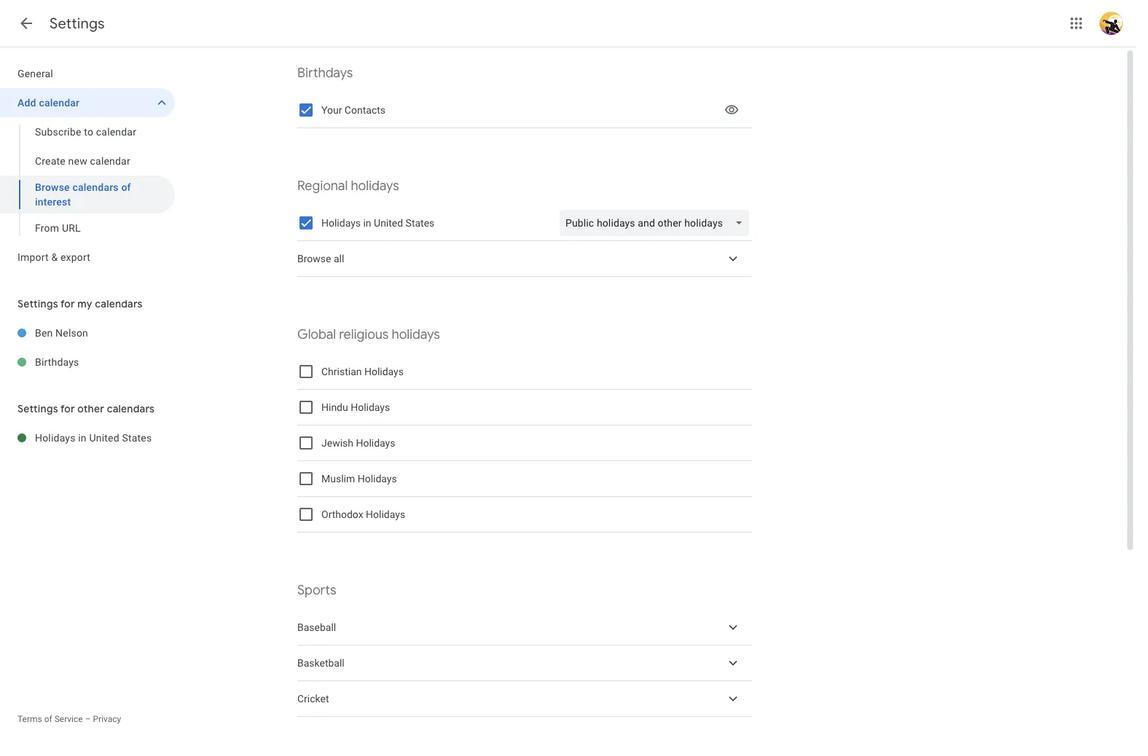 Task type: describe. For each thing, give the bounding box(es) containing it.
muslim holidays
[[321, 473, 397, 485]]

birthdays link
[[35, 348, 175, 377]]

0 vertical spatial holidays in united states
[[321, 217, 435, 229]]

united inside tree item
[[89, 432, 119, 444]]

muslim
[[321, 473, 355, 485]]

jewish holidays
[[321, 437, 395, 449]]

orthodox
[[321, 509, 363, 520]]

all
[[334, 253, 344, 265]]

in inside tree item
[[78, 432, 87, 444]]

holidays for christian holidays
[[364, 366, 404, 378]]

religious
[[339, 327, 389, 343]]

0 vertical spatial united
[[374, 217, 403, 229]]

create
[[35, 155, 66, 167]]

birthdays tree item
[[0, 348, 175, 377]]

holidays for orthodox holidays
[[366, 509, 405, 520]]

my
[[77, 297, 92, 311]]

christian holidays
[[321, 366, 404, 378]]

calendar for subscribe to calendar
[[96, 126, 136, 138]]

settings for my calendars tree
[[0, 319, 175, 377]]

hindu holidays
[[321, 402, 390, 413]]

regional
[[297, 178, 348, 195]]

basketball
[[297, 657, 345, 669]]

your
[[321, 104, 342, 116]]

settings for settings for my calendars
[[17, 297, 58, 311]]

1 horizontal spatial birthdays
[[297, 65, 353, 82]]

create new calendar
[[35, 155, 130, 167]]

settings for settings
[[50, 15, 105, 33]]

1 horizontal spatial in
[[363, 217, 371, 229]]

baseball
[[297, 622, 336, 633]]

subscribe
[[35, 126, 81, 138]]

calendars for my
[[95, 297, 143, 311]]

browse all
[[297, 253, 344, 265]]

privacy link
[[93, 714, 121, 725]]

new
[[68, 155, 87, 167]]

of inside browse calendars of interest
[[121, 182, 131, 193]]

terms
[[17, 714, 42, 725]]

hindu
[[321, 402, 348, 413]]

holidays in united states tree item
[[0, 424, 175, 453]]

add calendar tree item
[[0, 88, 175, 117]]

import
[[17, 251, 49, 263]]

holidays inside holidays in united states link
[[35, 432, 76, 444]]

url
[[62, 222, 81, 234]]

regional holidays
[[297, 178, 399, 195]]

global religious holidays
[[297, 327, 440, 343]]

import & export
[[17, 251, 90, 263]]

from
[[35, 222, 59, 234]]

add calendar
[[17, 97, 80, 109]]

0 vertical spatial holidays
[[351, 178, 399, 195]]

basketball tree item
[[297, 646, 752, 682]]

for for other
[[60, 402, 75, 415]]

browse calendars of interest
[[35, 182, 131, 208]]

subscribe to calendar
[[35, 126, 136, 138]]

cricket tree item
[[297, 682, 752, 717]]

settings for settings for other calendars
[[17, 402, 58, 415]]

settings for other calendars
[[17, 402, 155, 415]]

to
[[84, 126, 93, 138]]

your contacts
[[321, 104, 386, 116]]

&
[[51, 251, 58, 263]]



Task type: vqa. For each thing, say whether or not it's contained in the screenshot.
Holidays for Muslim Holidays
yes



Task type: locate. For each thing, give the bounding box(es) containing it.
browse all tree item
[[297, 241, 752, 277]]

sports
[[297, 582, 336, 599]]

browse inside browse calendars of interest
[[35, 182, 70, 193]]

1 vertical spatial settings
[[17, 297, 58, 311]]

holidays down global religious holidays
[[364, 366, 404, 378]]

birthdays down ben nelson
[[35, 356, 79, 368]]

calendar inside tree item
[[39, 97, 80, 109]]

calendars inside browse calendars of interest
[[73, 182, 119, 193]]

holidays in united states link
[[35, 424, 175, 453]]

united down "other"
[[89, 432, 119, 444]]

holidays
[[351, 178, 399, 195], [392, 327, 440, 343]]

of
[[121, 182, 131, 193], [44, 714, 52, 725]]

1 vertical spatial for
[[60, 402, 75, 415]]

browse for browse calendars of interest
[[35, 182, 70, 193]]

browse left all
[[297, 253, 331, 265]]

1 vertical spatial states
[[122, 432, 152, 444]]

orthodox holidays
[[321, 509, 405, 520]]

group containing subscribe to calendar
[[0, 117, 175, 243]]

holidays for jewish holidays
[[356, 437, 395, 449]]

calendars down create new calendar
[[73, 182, 119, 193]]

settings up ben
[[17, 297, 58, 311]]

of right "terms"
[[44, 714, 52, 725]]

global
[[297, 327, 336, 343]]

settings for my calendars
[[17, 297, 143, 311]]

0 vertical spatial calendar
[[39, 97, 80, 109]]

general
[[17, 68, 53, 79]]

christian
[[321, 366, 362, 378]]

holidays right hindu
[[351, 402, 390, 413]]

terms of service link
[[17, 714, 83, 725]]

holidays down settings for other calendars
[[35, 432, 76, 444]]

in
[[363, 217, 371, 229], [78, 432, 87, 444]]

export
[[61, 251, 90, 263]]

1 vertical spatial of
[[44, 714, 52, 725]]

holidays in united states down "other"
[[35, 432, 152, 444]]

cricket
[[297, 693, 329, 705]]

states inside holidays in united states link
[[122, 432, 152, 444]]

0 vertical spatial in
[[363, 217, 371, 229]]

united
[[374, 217, 403, 229], [89, 432, 119, 444]]

birthdays
[[297, 65, 353, 82], [35, 356, 79, 368]]

settings
[[50, 15, 105, 33], [17, 297, 58, 311], [17, 402, 58, 415]]

2 vertical spatial calendars
[[107, 402, 155, 415]]

states
[[406, 217, 435, 229], [122, 432, 152, 444]]

0 vertical spatial for
[[60, 297, 75, 311]]

for left "other"
[[60, 402, 75, 415]]

ben nelson
[[35, 327, 88, 339]]

0 vertical spatial of
[[121, 182, 131, 193]]

0 horizontal spatial birthdays
[[35, 356, 79, 368]]

united down regional holidays
[[374, 217, 403, 229]]

browse
[[35, 182, 70, 193], [297, 253, 331, 265]]

0 vertical spatial birthdays
[[297, 65, 353, 82]]

calendar right to at the top of the page
[[96, 126, 136, 138]]

baseball tree item
[[297, 610, 752, 646]]

holidays
[[321, 217, 361, 229], [364, 366, 404, 378], [351, 402, 390, 413], [35, 432, 76, 444], [356, 437, 395, 449], [358, 473, 397, 485], [366, 509, 405, 520]]

in down settings for other calendars
[[78, 432, 87, 444]]

calendars for other
[[107, 402, 155, 415]]

birthdays up your
[[297, 65, 353, 82]]

1 vertical spatial calendar
[[96, 126, 136, 138]]

holidays right regional
[[351, 178, 399, 195]]

for left my
[[60, 297, 75, 311]]

None field
[[560, 210, 755, 236]]

1 vertical spatial holidays in united states
[[35, 432, 152, 444]]

holidays in united states
[[321, 217, 435, 229], [35, 432, 152, 444]]

1 horizontal spatial holidays in united states
[[321, 217, 435, 229]]

group
[[0, 117, 175, 243]]

calendars up holidays in united states link in the left of the page
[[107, 402, 155, 415]]

browse inside "tree item"
[[297, 253, 331, 265]]

holidays up orthodox holidays on the bottom left
[[358, 473, 397, 485]]

holidays in united states down regional holidays
[[321, 217, 435, 229]]

0 vertical spatial browse
[[35, 182, 70, 193]]

terms of service – privacy
[[17, 714, 121, 725]]

0 vertical spatial calendars
[[73, 182, 119, 193]]

–
[[85, 714, 91, 725]]

nelson
[[55, 327, 88, 339]]

calendar
[[39, 97, 80, 109], [96, 126, 136, 138], [90, 155, 130, 167]]

0 horizontal spatial holidays in united states
[[35, 432, 152, 444]]

1 vertical spatial united
[[89, 432, 119, 444]]

calendar up "subscribe"
[[39, 97, 80, 109]]

calendars
[[73, 182, 119, 193], [95, 297, 143, 311], [107, 402, 155, 415]]

calendar right new
[[90, 155, 130, 167]]

1 vertical spatial birthdays
[[35, 356, 79, 368]]

1 vertical spatial browse
[[297, 253, 331, 265]]

settings left "other"
[[17, 402, 58, 415]]

1 horizontal spatial of
[[121, 182, 131, 193]]

holidays for muslim holidays
[[358, 473, 397, 485]]

1 horizontal spatial states
[[406, 217, 435, 229]]

tree item
[[297, 717, 752, 730]]

contacts
[[345, 104, 386, 116]]

birthdays inside 'tree item'
[[35, 356, 79, 368]]

1 horizontal spatial united
[[374, 217, 403, 229]]

0 vertical spatial settings
[[50, 15, 105, 33]]

0 horizontal spatial united
[[89, 432, 119, 444]]

2 for from the top
[[60, 402, 75, 415]]

settings heading
[[50, 15, 105, 33]]

1 vertical spatial in
[[78, 432, 87, 444]]

1 vertical spatial holidays
[[392, 327, 440, 343]]

tree
[[0, 59, 175, 272]]

for
[[60, 297, 75, 311], [60, 402, 75, 415]]

holidays in united states inside tree item
[[35, 432, 152, 444]]

interest
[[35, 196, 71, 208]]

2 vertical spatial settings
[[17, 402, 58, 415]]

of down create new calendar
[[121, 182, 131, 193]]

holidays right religious
[[392, 327, 440, 343]]

holidays up all
[[321, 217, 361, 229]]

0 horizontal spatial of
[[44, 714, 52, 725]]

1 for from the top
[[60, 297, 75, 311]]

in down regional holidays
[[363, 217, 371, 229]]

for for my
[[60, 297, 75, 311]]

ben nelson tree item
[[0, 319, 175, 348]]

browse for browse all
[[297, 253, 331, 265]]

1 horizontal spatial browse
[[297, 253, 331, 265]]

0 vertical spatial states
[[406, 217, 435, 229]]

other
[[77, 402, 104, 415]]

holidays right the orthodox
[[366, 509, 405, 520]]

service
[[54, 714, 83, 725]]

0 horizontal spatial in
[[78, 432, 87, 444]]

calendar for create new calendar
[[90, 155, 130, 167]]

holidays right jewish
[[356, 437, 395, 449]]

tree containing general
[[0, 59, 175, 272]]

1 vertical spatial calendars
[[95, 297, 143, 311]]

go back image
[[17, 15, 35, 32]]

calendars right my
[[95, 297, 143, 311]]

ben
[[35, 327, 53, 339]]

jewish
[[321, 437, 354, 449]]

browse up interest
[[35, 182, 70, 193]]

settings right go back icon
[[50, 15, 105, 33]]

0 horizontal spatial states
[[122, 432, 152, 444]]

add
[[17, 97, 36, 109]]

0 horizontal spatial browse
[[35, 182, 70, 193]]

holidays for hindu holidays
[[351, 402, 390, 413]]

privacy
[[93, 714, 121, 725]]

2 vertical spatial calendar
[[90, 155, 130, 167]]

from url
[[35, 222, 81, 234]]



